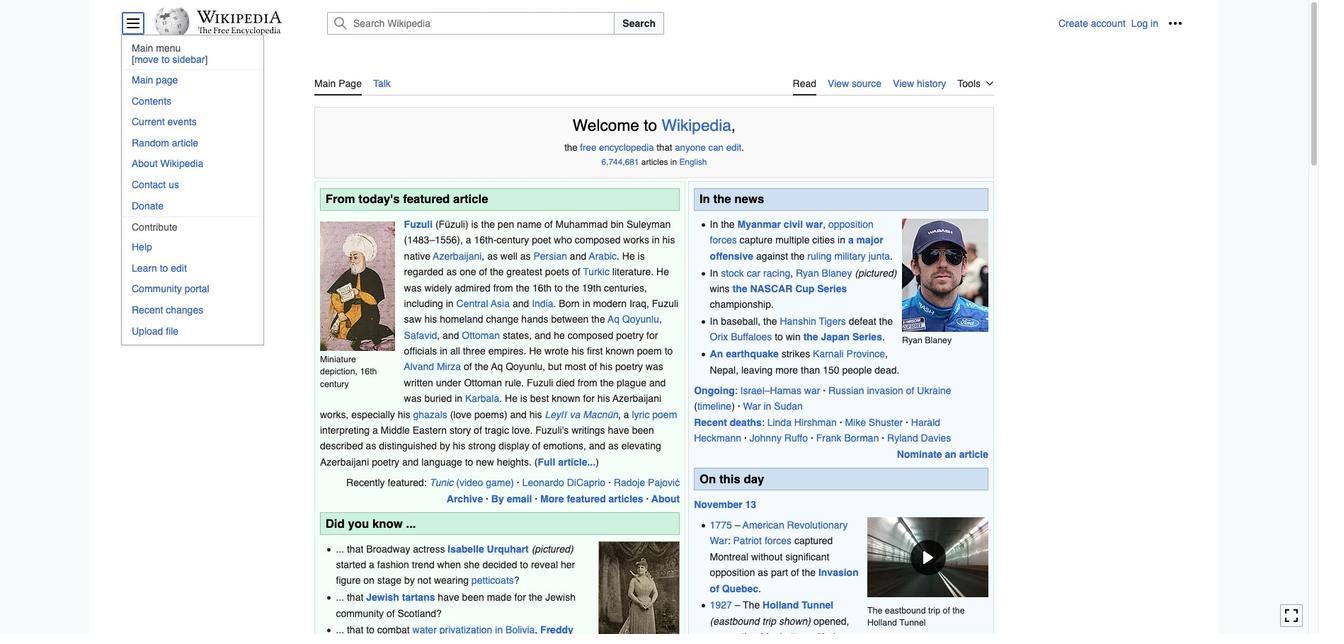 Task type: vqa. For each thing, say whether or not it's contained in the screenshot.
Works by or about Daniel Bernoulli
no



Task type: describe. For each thing, give the bounding box(es) containing it.
his down best
[[530, 409, 542, 421]]

of down the three
[[464, 362, 472, 373]]

azerbaijani inside ghazals (love poems) and his leylī va macnūn , a lyric poem interpreting a middle eastern story of tragic love. fuzuli's writings have been described as distinguished by his strong display of emotions, and as elevating azerbaijani poetry and language to new heights. (
[[320, 457, 369, 468]]

the down the three
[[475, 362, 489, 373]]

jewish tartans link
[[366, 592, 435, 604]]

of down love.
[[533, 441, 541, 452]]

for inside have been made for the jewish community of scotland?
[[515, 592, 526, 604]]

nepal,
[[710, 365, 739, 376]]

donate link
[[122, 196, 264, 216]]

as inside . he is regarded as one of the greatest poets of
[[447, 267, 457, 278]]

from inside literature. he was widely admired from the 16th to the 19th centuries, including in
[[494, 282, 513, 294]]

the down 'in the news'
[[721, 219, 735, 230]]

contact
[[132, 179, 166, 191]]

1 vertical spatial :
[[762, 417, 765, 429]]

to inside main menu move to sidebar
[[162, 54, 170, 65]]

. right military
[[891, 251, 893, 262]]

0 vertical spatial (
[[436, 219, 439, 230]]

fullscreen image
[[1285, 610, 1299, 624]]

tunnel inside 1927 – the holland tunnel (eastbound trip shown)
[[802, 600, 834, 612]]

states,
[[503, 330, 532, 341]]

is for the
[[638, 251, 645, 262]]

leonardo
[[523, 478, 565, 489]]

captured montreal without significant opposition as part of the
[[710, 536, 834, 579]]

1 vertical spatial war
[[805, 385, 821, 397]]

1 horizontal spatial forces
[[765, 536, 792, 547]]

welcome to wikipedia ,
[[573, 117, 736, 135]]

tunic
[[430, 478, 454, 489]]

2 vertical spatial was
[[404, 393, 422, 405]]

to inside ... that  broadway actress isabelle urquhart (pictured) started a fashion trend when she decided to reveal her figure on stage by not wearing
[[520, 560, 529, 571]]

the inside the captured montreal without significant opposition as part of the
[[802, 568, 816, 579]]

jewish inside have been made for the jewish community of scotland?
[[546, 592, 576, 604]]

the inside 1927 – the holland tunnel (eastbound trip shown)
[[743, 600, 760, 612]]

Search Wikipedia search field
[[327, 12, 615, 35]]

first
[[587, 346, 603, 357]]

was inside literature. he was widely admired from the 16th to the 19th centuries, including in
[[404, 282, 422, 294]]

. up 1927 – the holland tunnel (eastbound trip shown)
[[759, 584, 762, 595]]

to inside the "states, and he composed poetry for officials in all three empires. he wrote his first known poem to alvand mirza"
[[665, 346, 673, 357]]

and down who
[[570, 251, 587, 262]]

championship.
[[710, 299, 774, 311]]

to inside ghazals (love poems) and his leylī va macnūn , a lyric poem interpreting a middle eastern story of tragic love. fuzuli's writings have been described as distinguished by his strong display of emotions, and as elevating azerbaijani poetry and language to new heights. (
[[465, 457, 474, 468]]

hanshin
[[780, 316, 817, 327]]

in inside ) is the pen name of muhammad bin suleyman (1483–1556), a 16th-century poet who composed works in his native
[[652, 235, 660, 246]]

tunic (video game)
[[430, 478, 514, 489]]

ryan inside in stock car racing , ryan blaney (pictured) wins the nascar cup series championship. in baseball, the hanshin tigers defeat the orix buffaloes to win the japan series .
[[796, 267, 820, 279]]

. he is regarded as one of the greatest poets of
[[404, 251, 645, 278]]

wikipedia image
[[197, 11, 282, 23]]

linda hirshman
[[768, 417, 837, 429]]

(pictured) inside ... that  broadway actress isabelle urquhart (pictured) started a fashion trend when she decided to reveal her figure on stage by not wearing
[[532, 544, 574, 555]]

150
[[823, 365, 840, 376]]

he for literature. he was widely admired from the 16th to the 19th centuries, including in
[[657, 267, 670, 278]]

log in and more options image
[[1169, 16, 1183, 30]]

azerbaijani inside . he is best known for his azerbaijani works, especially his
[[613, 393, 662, 405]]

forces inside opposition forces
[[710, 235, 737, 246]]

hanshin tigers link
[[780, 316, 847, 327]]

main for main menu move to sidebar
[[132, 43, 153, 54]]

russian invasion of ukraine link
[[829, 385, 952, 397]]

and up love.
[[510, 409, 527, 421]]

century inside miniature depiction, 16th century
[[320, 379, 349, 389]]

israel–hamas war
[[741, 385, 821, 397]]

known inside the "states, and he composed poetry for officials in all three empires. he wrote his first known poem to alvand mirza"
[[606, 346, 635, 357]]

a left lyric
[[624, 409, 630, 421]]

ottoman inside aq qoyunlu , safavid , and ottoman
[[462, 330, 500, 341]]

of right one
[[479, 267, 488, 278]]

. inside . born in modern iraq, fuzuli saw his homeland change hands between the
[[554, 298, 556, 310]]

füzuli
[[439, 219, 465, 230]]

this
[[720, 472, 741, 487]]

composed inside ) is the pen name of muhammad bin suleyman (1483–1556), a 16th-century poet who composed works in his native
[[575, 235, 621, 246]]

of inside the eastbound trip of the holland tunnel
[[943, 606, 951, 616]]

holland inside 1927 – the holland tunnel (eastbound trip shown)
[[763, 600, 800, 612]]

the nascar cup series link
[[733, 283, 848, 295]]

a inside ... that  broadway actress isabelle urquhart (pictured) started a fashion trend when she decided to reveal her figure on stage by not wearing
[[369, 560, 375, 571]]

as up greatest
[[521, 251, 531, 262]]

and inside of the aq qoyunlu, but most of his poetry was written under ottoman rule. fuzuli died from the plague and was buried in
[[650, 378, 666, 389]]

encyclopedia
[[599, 143, 654, 153]]

without
[[752, 552, 783, 563]]

pajović
[[648, 478, 680, 489]]

have inside have been made for the jewish community of scotland?
[[438, 592, 460, 604]]

of up the strong
[[474, 425, 482, 436]]

search button
[[615, 12, 665, 35]]

the up born
[[566, 282, 580, 294]]

in inside . born in modern iraq, fuzuli saw his homeland change hands between the
[[583, 298, 591, 310]]

plague
[[617, 378, 647, 389]]

invasion of quebec
[[710, 568, 859, 595]]

best
[[531, 393, 549, 405]]

( inside ghazals (love poems) and his leylī va macnūn , a lyric poem interpreting a middle eastern story of tragic love. fuzuli's writings have been described as distinguished by his strong display of emotions, and as elevating azerbaijani poetry and language to new heights. (
[[535, 457, 538, 468]]

... that  broadway actress isabelle urquhart (pictured) started a fashion trend when she decided to reveal her figure on stage by not wearing
[[336, 544, 575, 587]]

mirza
[[437, 362, 461, 373]]

and right asia
[[513, 298, 529, 310]]

opposition inside the captured montreal without significant opposition as part of the
[[710, 568, 756, 579]]

his up 'middle'
[[398, 409, 411, 421]]

in down israel–hamas
[[764, 401, 772, 413]]

leonardo dicaprio link
[[523, 478, 606, 489]]

the down greatest
[[516, 282, 530, 294]]

central asia link
[[457, 298, 510, 310]]

mike
[[846, 417, 867, 429]]

born
[[559, 298, 580, 310]]

community
[[132, 284, 182, 295]]

in for in the myanmar civil war ,
[[710, 219, 719, 230]]

email
[[507, 494, 532, 505]]

main for main page
[[315, 78, 336, 89]]

. inside . he is regarded as one of the greatest poets of
[[617, 251, 620, 262]]

trip inside the eastbound trip of the holland tunnel
[[929, 606, 941, 616]]

... that jewish tartans
[[336, 592, 435, 604]]

johnny ruffo
[[750, 433, 808, 444]]

1 horizontal spatial war
[[744, 401, 761, 413]]

as left "elevating"
[[609, 441, 619, 452]]

arabic link
[[589, 251, 617, 262]]

0 vertical spatial article
[[172, 137, 198, 149]]

. inside the 'the free encyclopedia that anyone can edit . 6,744,681 articles in english'
[[742, 143, 745, 153]]

the right defeat at the right
[[880, 316, 893, 327]]

1 horizontal spatial )
[[596, 457, 599, 468]]

dead.
[[875, 365, 900, 376]]

the down multiple
[[791, 251, 805, 262]]

from inside of the aq qoyunlu, but most of his poetry was written under ottoman rule. fuzuli died from the plague and was buried in
[[578, 378, 598, 389]]

invasion
[[868, 385, 904, 397]]

recent changes
[[132, 305, 203, 316]]

the inside have been made for the jewish community of scotland?
[[529, 592, 543, 604]]

recently featured:
[[347, 478, 430, 489]]

american revolutionary war
[[710, 520, 848, 547]]

: patriot forces
[[728, 536, 792, 547]]

display
[[499, 441, 530, 452]]

help
[[132, 242, 152, 253]]

fuzuli inside of the aq qoyunlu, but most of his poetry was written under ottoman rule. fuzuli died from the plague and was buried in
[[527, 378, 554, 389]]

of right poets
[[572, 267, 581, 278]]

talk link
[[373, 69, 391, 94]]

the left news on the top of page
[[714, 192, 732, 206]]

by inside ghazals (love poems) and his leylī va macnūn , a lyric poem interpreting a middle eastern story of tragic love. fuzuli's writings have been described as distinguished by his strong display of emotions, and as elevating azerbaijani poetry and language to new heights. (
[[440, 441, 450, 452]]

his down story
[[453, 441, 466, 452]]

been inside have been made for the jewish community of scotland?
[[462, 592, 484, 604]]

0 vertical spatial featured
[[403, 192, 450, 206]]

states, and he composed poetry for officials in all three empires. he wrote his first known poem to alvand mirza
[[404, 330, 673, 373]]

junta
[[869, 251, 891, 262]]

1927 link
[[710, 600, 732, 612]]

and inside the "states, and he composed poetry for officials in all three empires. he wrote his first known poem to alvand mirza"
[[535, 330, 552, 341]]

his inside ) is the pen name of muhammad bin suleyman (1483–1556), a 16th-century poet who composed works in his native
[[663, 235, 676, 246]]

that for ... that  broadway actress isabelle urquhart (pictured) started a fashion trend when she decided to reveal her figure on stage by not wearing
[[347, 544, 364, 555]]

1 horizontal spatial series
[[853, 332, 883, 343]]

by inside ... that  broadway actress isabelle urquhart (pictured) started a fashion trend when she decided to reveal her figure on stage by not wearing
[[404, 576, 415, 587]]

miniature depiction, 16th century image
[[320, 222, 395, 351]]

the inside the eastbound trip of the holland tunnel
[[953, 606, 965, 616]]

have inside ghazals (love poems) and his leylī va macnūn , a lyric poem interpreting a middle eastern story of tragic love. fuzuli's writings have been described as distinguished by his strong display of emotions, and as elevating azerbaijani poetry and language to new heights. (
[[608, 425, 630, 436]]

english link
[[680, 157, 707, 167]]

written
[[404, 378, 433, 389]]

more featured articles
[[541, 494, 644, 505]]

in for in the news
[[700, 192, 711, 206]]

that inside the 'the free encyclopedia that anyone can edit . 6,744,681 articles in english'
[[657, 143, 673, 153]]

about wikipedia
[[132, 158, 203, 170]]

contents
[[132, 95, 171, 107]]

log in link
[[1132, 18, 1159, 29]]

when
[[438, 560, 461, 571]]

his up 'macnūn'
[[598, 393, 611, 405]]

poem inside ghazals (love poems) and his leylī va macnūn , a lyric poem interpreting a middle eastern story of tragic love. fuzuli's writings have been described as distinguished by his strong display of emotions, and as elevating azerbaijani poetry and language to new heights. (
[[653, 409, 678, 421]]

a inside ) is the pen name of muhammad bin suleyman (1483–1556), a 16th-century poet who composed works in his native
[[466, 235, 472, 246]]

0 vertical spatial azerbaijani
[[433, 251, 482, 262]]

the inside the eastbound trip of the holland tunnel
[[868, 606, 883, 616]]

holland inside the eastbound trip of the holland tunnel
[[868, 618, 898, 629]]

0 horizontal spatial fuzuli
[[404, 219, 433, 230]]

leaving
[[742, 365, 773, 376]]

the up buffaloes
[[764, 316, 778, 327]]

articles inside the 'the free encyclopedia that anyone can edit . 6,744,681 articles in english'
[[642, 157, 669, 167]]

tools
[[958, 78, 981, 89]]

current events link
[[122, 112, 264, 132]]

view for view history
[[894, 78, 915, 89]]

wrote
[[545, 346, 569, 357]]

tunnel inside the eastbound trip of the holland tunnel
[[900, 618, 926, 629]]

as inside the captured montreal without significant opposition as part of the
[[758, 568, 769, 579]]

(pictured) inside in stock car racing , ryan blaney (pictured) wins the nascar cup series championship. in baseball, the hanshin tigers defeat the orix buffaloes to win the japan series .
[[855, 267, 897, 279]]

free link
[[581, 143, 597, 153]]

in inside of the aq qoyunlu, but most of his poetry was written under ottoman rule. fuzuli died from the plague and was buried in
[[455, 393, 463, 405]]

buried
[[425, 393, 452, 405]]

ghazals
[[413, 409, 448, 421]]

as left well
[[488, 251, 498, 262]]

poems)
[[475, 409, 508, 421]]

of inside the captured montreal without significant opposition as part of the
[[791, 568, 800, 579]]

in stock car racing , ryan blaney (pictured) wins the nascar cup series championship. in baseball, the hanshin tigers defeat the orix buffaloes to win the japan series .
[[710, 267, 897, 343]]

poetry inside the "states, and he composed poetry for officials in all three empires. he wrote his first known poem to alvand mirza"
[[617, 330, 644, 341]]

of inside ) is the pen name of muhammad bin suleyman (1483–1556), a 16th-century poet who composed works in his native
[[545, 219, 553, 230]]

turkic link
[[583, 267, 610, 278]]

ruling military junta link
[[808, 251, 891, 262]]

contribute
[[132, 222, 178, 233]]

2 horizontal spatial article
[[960, 449, 989, 460]]

baseball,
[[721, 316, 761, 327]]

aq inside aq qoyunlu , safavid , and ottoman
[[608, 314, 620, 325]]

1 vertical spatial wikipedia
[[160, 158, 203, 170]]

as right the described
[[366, 441, 377, 452]]

) inside ) is the pen name of muhammad bin suleyman (1483–1556), a 16th-century poet who composed works in his native
[[465, 219, 469, 230]]

american revolutionary war link
[[710, 520, 848, 547]]

main for main page
[[132, 74, 153, 86]]

1 vertical spatial articles
[[609, 494, 644, 505]]

tragic
[[485, 425, 509, 436]]

the up championship.
[[733, 283, 748, 295]]

1 horizontal spatial ryan
[[903, 335, 923, 346]]

of down first on the bottom left of page
[[589, 362, 598, 373]]

2 vertical spatial :
[[728, 536, 731, 547]]

1 horizontal spatial blaney
[[926, 335, 952, 346]]

have been made for the jewish community of scotland?
[[336, 592, 576, 620]]

community
[[336, 608, 384, 620]]

he for . he is best known for his azerbaijani works, especially his
[[505, 393, 518, 405]]

a inside 'a major offensive'
[[849, 235, 854, 246]]

and inside aq qoyunlu , safavid , and ottoman
[[443, 330, 459, 341]]

fashion
[[377, 560, 409, 571]]

poetry inside of the aq qoyunlu, but most of his poetry was written under ottoman rule. fuzuli died from the plague and was buried in
[[616, 362, 643, 373]]

figure
[[336, 576, 361, 587]]

century inside ) is the pen name of muhammad bin suleyman (1483–1556), a 16th-century poet who composed works in his native
[[497, 235, 529, 246]]

the left plague
[[601, 378, 614, 389]]

war in sudan
[[744, 401, 803, 413]]

karnali province link
[[813, 349, 886, 360]]

more featured articles link
[[541, 494, 644, 505]]

the free encyclopedia that anyone can edit . 6,744,681 articles in english
[[565, 143, 745, 167]]

in up orix
[[710, 316, 719, 327]]

defeat
[[849, 316, 877, 327]]

16th inside miniature depiction, 16th century
[[360, 367, 377, 377]]

view source link
[[828, 69, 882, 94]]

archive
[[447, 494, 483, 505]]

0 vertical spatial war
[[806, 219, 823, 230]]

about for about "link" at bottom
[[652, 494, 680, 505]]

azerbaijani , as well as persian and arabic
[[433, 251, 617, 262]]



Task type: locate. For each thing, give the bounding box(es) containing it.
in inside literature. he was widely admired from the 16th to the 19th centuries, including in
[[446, 298, 454, 310]]

aq inside of the aq qoyunlu, but most of his poetry was written under ottoman rule. fuzuli died from the plague and was buried in
[[491, 362, 503, 373]]

1 vertical spatial poetry
[[616, 362, 643, 373]]

fuzuli
[[404, 219, 433, 230], [652, 298, 679, 310], [527, 378, 554, 389]]

for down ?
[[515, 592, 526, 604]]

was
[[404, 282, 422, 294], [646, 362, 664, 373], [404, 393, 422, 405]]

that down welcome to wikipedia , in the top of the page
[[657, 143, 673, 153]]

16th inside literature. he was widely admired from the 16th to the 19th centuries, including in
[[533, 282, 552, 294]]

racing
[[764, 267, 791, 279]]

0 vertical spatial was
[[404, 282, 422, 294]]

ryan blaney
[[903, 335, 952, 346]]

he for . he is regarded as one of the greatest poets of
[[623, 251, 635, 262]]

holland tunnel link
[[763, 600, 834, 612]]

in left "english" link
[[671, 157, 677, 167]]

– for 1927
[[735, 600, 741, 612]]

1 vertical spatial poem
[[653, 409, 678, 421]]

, inside in stock car racing , ryan blaney (pictured) wins the nascar cup series championship. in baseball, the hanshin tigers defeat the orix buffaloes to win the japan series .
[[791, 267, 794, 279]]

emotions,
[[544, 441, 587, 452]]

harald heckmann link
[[695, 417, 941, 444]]

1 horizontal spatial (
[[535, 457, 538, 468]]

recent for recent deaths :
[[695, 417, 728, 429]]

in inside the "states, and he composed poetry for officials in all three empires. he wrote his first known poem to alvand mirza"
[[440, 346, 448, 357]]

been up "elevating"
[[633, 425, 655, 436]]

between
[[552, 314, 589, 325]]

fuzuli inside . born in modern iraq, fuzuli saw his homeland change hands between the
[[652, 298, 679, 310]]

russian
[[829, 385, 865, 397]]

– up (eastbound
[[735, 600, 741, 612]]

0 vertical spatial known
[[606, 346, 635, 357]]

1 vertical spatial tunnel
[[900, 618, 926, 629]]

he inside . he is best known for his azerbaijani works, especially his
[[505, 393, 518, 405]]

november 13
[[695, 499, 757, 511]]

1 horizontal spatial aq
[[608, 314, 620, 325]]

2 jewish from the left
[[546, 592, 576, 604]]

a down especially
[[373, 425, 378, 436]]

jewish down stage
[[366, 592, 400, 604]]

sidebar
[[173, 54, 205, 65]]

in right log
[[1151, 18, 1159, 29]]

0 horizontal spatial holland
[[763, 600, 800, 612]]

the down reveal
[[529, 592, 543, 604]]

1 vertical spatial aq
[[491, 362, 503, 373]]

of inside invasion of quebec
[[710, 584, 720, 595]]

Search search field
[[310, 12, 1059, 35]]

article up füzuli
[[453, 192, 489, 206]]

about up the contact
[[132, 158, 158, 170]]

war inside "american revolutionary war"
[[710, 536, 728, 547]]

play video image
[[911, 541, 946, 576]]

1 vertical spatial ottoman
[[464, 378, 502, 389]]

the inside . he is regarded as one of the greatest poets of
[[490, 267, 504, 278]]

0 vertical spatial opposition
[[829, 219, 874, 230]]

to inside in stock car racing , ryan blaney (pictured) wins the nascar cup series championship. in baseball, the hanshin tigers defeat the orix buffaloes to win the japan series .
[[775, 332, 784, 343]]

in inside personal tools navigation
[[1151, 18, 1159, 29]]

than
[[801, 365, 821, 376]]

2 vertical spatial for
[[515, 592, 526, 604]]

0 vertical spatial been
[[633, 425, 655, 436]]

to down poets
[[555, 282, 563, 294]]

karbala link
[[465, 393, 500, 405]]

that inside ... that  broadway actress isabelle urquhart (pictured) started a fashion trend when she decided to reveal her figure on stage by not wearing
[[347, 544, 364, 555]]

view for view source
[[828, 78, 850, 89]]

0 horizontal spatial by
[[404, 576, 415, 587]]

1 vertical spatial article
[[453, 192, 489, 206]]

2 horizontal spatial for
[[647, 330, 658, 341]]

known inside . he is best known for his azerbaijani works, especially his
[[552, 393, 581, 405]]

0 horizontal spatial featured
[[403, 192, 450, 206]]

main inside main content
[[315, 78, 336, 89]]

personal tools navigation
[[1059, 12, 1187, 35]]

1 vertical spatial azerbaijani
[[613, 393, 662, 405]]

2 vertical spatial article
[[960, 449, 989, 460]]

his inside . born in modern iraq, fuzuli saw his homeland change hands between the
[[425, 314, 437, 325]]

ryan up cup
[[796, 267, 820, 279]]

main inside main menu move to sidebar
[[132, 43, 153, 54]]

india link
[[532, 298, 554, 310]]

holland up opened, connecting at the bottom right of page
[[763, 600, 800, 612]]

province
[[847, 349, 886, 360]]

opposition inside opposition forces
[[829, 219, 874, 230]]

learn to edit
[[132, 263, 187, 274]]

1 horizontal spatial tunnel
[[900, 618, 926, 629]]

aq down modern
[[608, 314, 620, 325]]

the down modern
[[592, 314, 606, 325]]

as left one
[[447, 267, 457, 278]]

... for ... that  broadway actress isabelle urquhart (pictured) started a fashion trend when she decided to reveal her figure on stage by not wearing
[[336, 544, 344, 555]]

(1483–1556),
[[404, 235, 463, 246]]

1 vertical spatial that
[[347, 544, 364, 555]]

about inside main content
[[652, 494, 680, 505]]

1 horizontal spatial holland
[[868, 618, 898, 629]]

to left win
[[775, 332, 784, 343]]

in the news
[[700, 192, 765, 206]]

ryland davies
[[888, 433, 952, 444]]

been inside ghazals (love poems) and his leylī va macnūn , a lyric poem interpreting a middle eastern story of tragic love. fuzuli's writings have been described as distinguished by his strong display of emotions, and as elevating azerbaijani poetry and language to new heights. (
[[633, 425, 655, 436]]

0 horizontal spatial from
[[494, 282, 513, 294]]

the left free
[[565, 143, 578, 153]]

history
[[918, 78, 947, 89]]

0 horizontal spatial forces
[[710, 235, 737, 246]]

– for 1775
[[735, 520, 741, 531]]

to left new
[[465, 457, 474, 468]]

log
[[1132, 18, 1149, 29]]

been down petticoats link
[[462, 592, 484, 604]]

1 vertical spatial (pictured)
[[532, 544, 574, 555]]

16th right depiction,
[[360, 367, 377, 377]]

was up plague
[[646, 362, 664, 373]]

alvand
[[404, 362, 434, 373]]

he inside literature. he was widely admired from the 16th to the 19th centuries, including in
[[657, 267, 670, 278]]

people
[[843, 365, 872, 376]]

menu image
[[126, 16, 140, 30]]

featured up the fuzuli link
[[403, 192, 450, 206]]

poetry inside ghazals (love poems) and his leylī va macnūn , a lyric poem interpreting a middle eastern story of tragic love. fuzuli's writings have been described as distinguished by his strong display of emotions, and as elevating azerbaijani poetry and language to new heights. (
[[372, 457, 400, 468]]

1 horizontal spatial :
[[735, 385, 738, 397]]

(video
[[456, 478, 483, 489]]

in down 'in the news'
[[710, 219, 719, 230]]

orix
[[710, 332, 729, 343]]

1 vertical spatial for
[[583, 393, 595, 405]]

view history link
[[894, 69, 947, 94]]

that for ... that jewish tartans
[[347, 592, 364, 604]]

eastbound
[[885, 606, 926, 616]]

he inside the "states, and he composed poetry for officials in all three empires. he wrote his first known poem to alvand mirza"
[[529, 346, 542, 357]]

1 horizontal spatial from
[[578, 378, 598, 389]]

leylī va macnūn link
[[545, 409, 619, 421]]

menu
[[156, 43, 181, 54]]

0 horizontal spatial )
[[465, 219, 469, 230]]

0 horizontal spatial have
[[438, 592, 460, 604]]

fuzuli up "(1483–1556)," at the left top of page
[[404, 219, 433, 230]]

2 vertical spatial azerbaijani
[[320, 457, 369, 468]]

dicaprio
[[567, 478, 606, 489]]

have down wearing
[[438, 592, 460, 604]]

: up montreal
[[728, 536, 731, 547]]

known right first on the bottom left of page
[[606, 346, 635, 357]]

0 horizontal spatial about
[[132, 158, 158, 170]]

cities
[[813, 235, 836, 246]]

0 horizontal spatial been
[[462, 592, 484, 604]]

1 horizontal spatial opposition
[[829, 219, 874, 230]]

the down the hanshin tigers link
[[804, 332, 819, 343]]

blaney inside in stock car racing , ryan blaney (pictured) wins the nascar cup series championship. in baseball, the hanshin tigers defeat the orix buffaloes to win the japan series .
[[822, 267, 853, 279]]

1 horizontal spatial wikipedia
[[662, 117, 732, 135]]

0 horizontal spatial the
[[743, 600, 760, 612]]

poem inside the "states, and he composed poetry for officials in all three empires. he wrote his first known poem to alvand mirza"
[[637, 346, 662, 357]]

in up the wins
[[710, 267, 719, 279]]

the inside . born in modern iraq, fuzuli saw his homeland change hands between the
[[592, 314, 606, 325]]

macnūn
[[583, 409, 619, 421]]

edit inside the 'the free encyclopedia that anyone can edit . 6,744,681 articles in english'
[[727, 143, 742, 153]]

free
[[581, 143, 597, 153]]

0 vertical spatial composed
[[575, 235, 621, 246]]

13
[[746, 499, 757, 511]]

1 vertical spatial featured
[[567, 494, 606, 505]]

ryan up ukraine
[[903, 335, 923, 346]]

is for azerbaijani
[[521, 393, 528, 405]]

: down nepal,
[[735, 385, 738, 397]]

radoje pajović
[[614, 478, 680, 489]]

opened, connecting
[[710, 616, 850, 635]]

to up the 'the free encyclopedia that anyone can edit . 6,744,681 articles in english'
[[644, 117, 658, 135]]

invasion of quebec link
[[710, 568, 859, 595]]

0 vertical spatial ottoman
[[462, 330, 500, 341]]

is inside . he is best known for his azerbaijani works, especially his
[[521, 393, 528, 405]]

ottoman up the three
[[462, 330, 500, 341]]

the inside ) is the pen name of muhammad bin suleyman (1483–1556), a 16th-century poet who composed works in his native
[[481, 219, 495, 230]]

composed inside the "states, and he composed poetry for officials in all three empires. he wrote his first known poem to alvand mirza"
[[568, 330, 614, 341]]

he right literature.
[[657, 267, 670, 278]]

civil
[[784, 219, 804, 230]]

– right the 1775 link
[[735, 520, 741, 531]]

been
[[633, 425, 655, 436], [462, 592, 484, 604]]

0 horizontal spatial :
[[728, 536, 731, 547]]

was up including
[[404, 282, 422, 294]]

– inside 1927 – the holland tunnel (eastbound trip shown)
[[735, 600, 741, 612]]

0 vertical spatial by
[[440, 441, 450, 452]]

1 horizontal spatial featured
[[567, 494, 606, 505]]

trip left shown)
[[763, 616, 777, 628]]

to left reveal
[[520, 560, 529, 571]]

main down move
[[132, 74, 153, 86]]

1 vertical spatial forces
[[765, 536, 792, 547]]

donate
[[132, 200, 164, 212]]

jewish down her
[[546, 592, 576, 604]]

he down rule.
[[505, 393, 518, 405]]

0 vertical spatial holland
[[763, 600, 800, 612]]

poem
[[637, 346, 662, 357], [653, 409, 678, 421]]

1 vertical spatial –
[[735, 600, 741, 612]]

wikipedia inside main content
[[662, 117, 732, 135]]

0 horizontal spatial series
[[818, 283, 848, 295]]

he inside . he is regarded as one of the greatest poets of
[[623, 251, 635, 262]]

1 horizontal spatial about
[[652, 494, 680, 505]]

account
[[1092, 18, 1126, 29]]

0 vertical spatial about
[[132, 158, 158, 170]]

for inside the "states, and he composed poetry for officials in all three empires. he wrote his first known poem to alvand mirza"
[[647, 330, 658, 341]]

composed up first on the bottom left of page
[[568, 330, 614, 341]]

2 – from the top
[[735, 600, 741, 612]]

ryan blaney in may 2023 image
[[903, 219, 989, 332]]

0 horizontal spatial jewish
[[366, 592, 400, 604]]

article down events
[[172, 137, 198, 149]]

poetry
[[617, 330, 644, 341], [616, 362, 643, 373], [372, 457, 400, 468]]

isabelle urquhart link
[[448, 544, 529, 555]]

1 vertical spatial ryan
[[903, 335, 923, 346]]

in down widely
[[446, 298, 454, 310]]

1 vertical spatial opposition
[[710, 568, 756, 579]]

to inside literature. he was widely admired from the 16th to the 19th centuries, including in
[[555, 282, 563, 294]]

0 vertical spatial recent
[[132, 305, 163, 316]]

war up cities
[[806, 219, 823, 230]]

1 horizontal spatial for
[[583, 393, 595, 405]]

for for poetry
[[647, 330, 658, 341]]

of the aq qoyunlu, but most of his poetry was written under ottoman rule. fuzuli died from the plague and was buried in
[[404, 362, 666, 405]]

reveal
[[531, 560, 558, 571]]

in the myanmar civil war ,
[[710, 219, 829, 230]]

for for known
[[583, 393, 595, 405]]

1 – from the top
[[735, 520, 741, 531]]

series down defeat at the right
[[853, 332, 883, 343]]

0 horizontal spatial recent
[[132, 305, 163, 316]]

1 horizontal spatial recent
[[695, 417, 728, 429]]

0 vertical spatial ryan
[[796, 267, 820, 279]]

0 horizontal spatial tunnel
[[802, 600, 834, 612]]

1 vertical spatial composed
[[568, 330, 614, 341]]

aq down empires.
[[491, 362, 503, 373]]

0 vertical spatial :
[[735, 385, 738, 397]]

heckmann
[[695, 433, 742, 444]]

main page
[[132, 74, 178, 86]]

1 horizontal spatial fuzuli
[[527, 378, 554, 389]]

0 vertical spatial from
[[494, 282, 513, 294]]

16th up india link
[[533, 282, 552, 294]]

1 vertical spatial been
[[462, 592, 484, 604]]

that up the started
[[347, 544, 364, 555]]

edit
[[727, 143, 742, 153], [171, 263, 187, 274]]

isabelle urquhart, c. 1892 image
[[599, 542, 680, 635]]

1 vertical spatial known
[[552, 393, 581, 405]]

. up the province
[[883, 332, 886, 343]]

the down significant
[[802, 568, 816, 579]]

his inside the "states, and he composed poetry for officials in all three empires. he wrote his first known poem to alvand mirza"
[[572, 346, 585, 357]]

0 vertical spatial edit
[[727, 143, 742, 153]]

from
[[494, 282, 513, 294], [578, 378, 598, 389]]

fuzuli's
[[536, 425, 569, 436]]

1 horizontal spatial 16th
[[533, 282, 552, 294]]

, inside , nepal, leaving more than 150 people dead.
[[886, 349, 888, 360]]

wikipedia up anyone
[[662, 117, 732, 135]]

2 horizontal spatial azerbaijani
[[613, 393, 662, 405]]

articles down encyclopedia
[[642, 157, 669, 167]]

1 horizontal spatial jewish
[[546, 592, 576, 604]]

ottoman inside of the aq qoyunlu, but most of his poetry was written under ottoman rule. fuzuli died from the plague and was buried in
[[464, 378, 502, 389]]

a left 16th-
[[466, 235, 472, 246]]

1 vertical spatial was
[[646, 362, 664, 373]]

(pictured) up reveal
[[532, 544, 574, 555]]

his inside of the aq qoyunlu, but most of his poetry was written under ottoman rule. fuzuli died from the plague and was buried in
[[600, 362, 613, 373]]

tartans
[[402, 592, 435, 604]]

of down ... that jewish tartans
[[387, 608, 395, 620]]

the right eastbound
[[953, 606, 965, 616]]

patriot
[[734, 536, 762, 547]]

2 view from the left
[[894, 78, 915, 89]]

... inside ... that  broadway actress isabelle urquhart (pictured) started a fashion trend when she decided to reveal her figure on stage by not wearing
[[336, 544, 344, 555]]

myanmar civil war link
[[738, 219, 823, 230]]

petticoats link
[[472, 576, 514, 587]]

view
[[828, 78, 850, 89], [894, 78, 915, 89]]

1 vertical spatial ...
[[336, 592, 344, 604]]

1 jewish from the left
[[366, 592, 400, 604]]

is up 16th-
[[472, 219, 479, 230]]

2 ... from the top
[[336, 592, 344, 604]]

main content containing welcome to
[[309, 64, 1000, 635]]

in down "english" link
[[700, 192, 711, 206]]

arabic
[[589, 251, 617, 262]]

his down first on the bottom left of page
[[600, 362, 613, 373]]

war up deaths
[[744, 401, 761, 413]]

recent inside main content
[[695, 417, 728, 429]]

known down died
[[552, 393, 581, 405]]

2 vertical spatial is
[[521, 393, 528, 405]]

bin
[[611, 219, 624, 230]]

ghazals (love poems) and his leylī va macnūn , a lyric poem interpreting a middle eastern story of tragic love. fuzuli's writings have been described as distinguished by his strong display of emotions, and as elevating azerbaijani poetry and language to new heights. (
[[320, 409, 678, 468]]

...
[[336, 544, 344, 555], [336, 592, 344, 604]]

1 ... from the top
[[336, 544, 344, 555]]

1 vertical spatial 16th
[[360, 367, 377, 377]]

2 vertical spatial poetry
[[372, 457, 400, 468]]

today's
[[359, 192, 400, 206]]

of inside russian invasion of ukraine timeline
[[907, 385, 915, 397]]

1 vertical spatial blaney
[[926, 335, 952, 346]]

timeline link
[[698, 401, 732, 413]]

. inside . he is best known for his azerbaijani works, especially his
[[500, 393, 502, 405]]

0 vertical spatial series
[[818, 283, 848, 295]]

main content
[[309, 64, 1000, 635]]

0 horizontal spatial (pictured)
[[532, 544, 574, 555]]

of inside have been made for the jewish community of scotland?
[[387, 608, 395, 620]]

0 vertical spatial have
[[608, 425, 630, 436]]

0 vertical spatial (pictured)
[[855, 267, 897, 279]]

for
[[647, 330, 658, 341], [583, 393, 595, 405], [515, 592, 526, 604]]

( up "(1483–1556)," at the left top of page
[[436, 219, 439, 230]]

random article link
[[122, 133, 264, 153]]

is inside . he is regarded as one of the greatest poets of
[[638, 251, 645, 262]]

featured down dicaprio
[[567, 494, 606, 505]]

for inside . he is best known for his azerbaijani works, especially his
[[583, 393, 595, 405]]

trip
[[929, 606, 941, 616], [763, 616, 777, 628]]

about for about wikipedia
[[132, 158, 158, 170]]

. right can
[[742, 143, 745, 153]]

recent
[[132, 305, 163, 316], [695, 417, 728, 429]]

. up literature.
[[617, 251, 620, 262]]

new
[[476, 457, 495, 468]]

... down the figure
[[336, 592, 344, 604]]

composed
[[575, 235, 621, 246], [568, 330, 614, 341]]

0 horizontal spatial trip
[[763, 616, 777, 628]]

poetry down aq qoyunlu link at the left of page
[[617, 330, 644, 341]]

1 vertical spatial war
[[710, 536, 728, 547]]

in inside the 'the free encyclopedia that anyone can edit . 6,744,681 articles in english'
[[671, 157, 677, 167]]

us
[[169, 179, 179, 191]]

ottoman up karbala
[[464, 378, 502, 389]]

qoyunlu,
[[506, 362, 546, 373]]

from up central asia and india
[[494, 282, 513, 294]]

and down writings
[[589, 441, 606, 452]]

his up most
[[572, 346, 585, 357]]

1 horizontal spatial azerbaijani
[[433, 251, 482, 262]]

0 horizontal spatial war
[[710, 536, 728, 547]]

, inside ghazals (love poems) and his leylī va macnūn , a lyric poem interpreting a middle eastern story of tragic love. fuzuli's writings have been described as distinguished by his strong display of emotions, and as elevating azerbaijani poetry and language to new heights. (
[[619, 409, 621, 421]]

. inside in stock car racing , ryan blaney (pictured) wins the nascar cup series championship. in baseball, the hanshin tigers defeat the orix buffaloes to win the japan series .
[[883, 332, 886, 343]]

poem down qoyunlu
[[637, 346, 662, 357]]

view left source
[[828, 78, 850, 89]]

recent inside "recent changes" link
[[132, 305, 163, 316]]

the inside the 'the free encyclopedia that anyone can edit . 6,744,681 articles in english'
[[565, 143, 578, 153]]

is inside ) is the pen name of muhammad bin suleyman (1483–1556), a 16th-century poet who composed works in his native
[[472, 219, 479, 230]]

sudan
[[775, 401, 803, 413]]

in for in stock car racing , ryan blaney (pictured) wins the nascar cup series championship. in baseball, the hanshin tigers defeat the orix buffaloes to win the japan series .
[[710, 267, 719, 279]]

of right eastbound
[[943, 606, 951, 616]]

view source
[[828, 78, 882, 89]]

trip inside 1927 – the holland tunnel (eastbound trip shown)
[[763, 616, 777, 628]]

, nepal, leaving more than 150 people dead.
[[710, 349, 900, 376]]

november
[[695, 499, 743, 511]]

to right learn
[[160, 263, 168, 274]]

1 vertical spatial century
[[320, 379, 349, 389]]

his down suleyman
[[663, 235, 676, 246]]

the free encyclopedia image
[[198, 27, 281, 36]]

... for ... that jewish tartans
[[336, 592, 344, 604]]

0 horizontal spatial for
[[515, 592, 526, 604]]

0 vertical spatial tunnel
[[802, 600, 834, 612]]

0 vertical spatial wikipedia
[[662, 117, 732, 135]]

war down 1775
[[710, 536, 728, 547]]

current
[[132, 116, 165, 128]]

stock car racing link
[[721, 267, 791, 279]]

1 view from the left
[[828, 78, 850, 89]]

century down depiction,
[[320, 379, 349, 389]]

his down including
[[425, 314, 437, 325]]

1 vertical spatial holland
[[868, 618, 898, 629]]

in up ruling military junta link
[[838, 235, 846, 246]]

about
[[132, 158, 158, 170], [652, 494, 680, 505]]

1 vertical spatial from
[[578, 378, 598, 389]]

0 vertical spatial forces
[[710, 235, 737, 246]]

middle
[[381, 425, 410, 436]]

recent for recent changes
[[132, 305, 163, 316]]

asia
[[491, 298, 510, 310]]

an earthquake link
[[710, 349, 779, 360]]

and down distinguished
[[402, 457, 419, 468]]

1 horizontal spatial known
[[606, 346, 635, 357]]

encyclopedia link
[[599, 143, 654, 153]]

shuster
[[869, 417, 903, 429]]

that up community
[[347, 592, 364, 604]]

fuzuli up best
[[527, 378, 554, 389]]

from down most
[[578, 378, 598, 389]]

against the ruling military junta .
[[754, 251, 893, 262]]

create account log in
[[1059, 18, 1159, 29]]

1 vertical spatial edit
[[171, 263, 187, 274]]

1 vertical spatial have
[[438, 592, 460, 604]]

0 horizontal spatial blaney
[[822, 267, 853, 279]]

0 vertical spatial poem
[[637, 346, 662, 357]]

community portal link
[[122, 279, 264, 299]]



